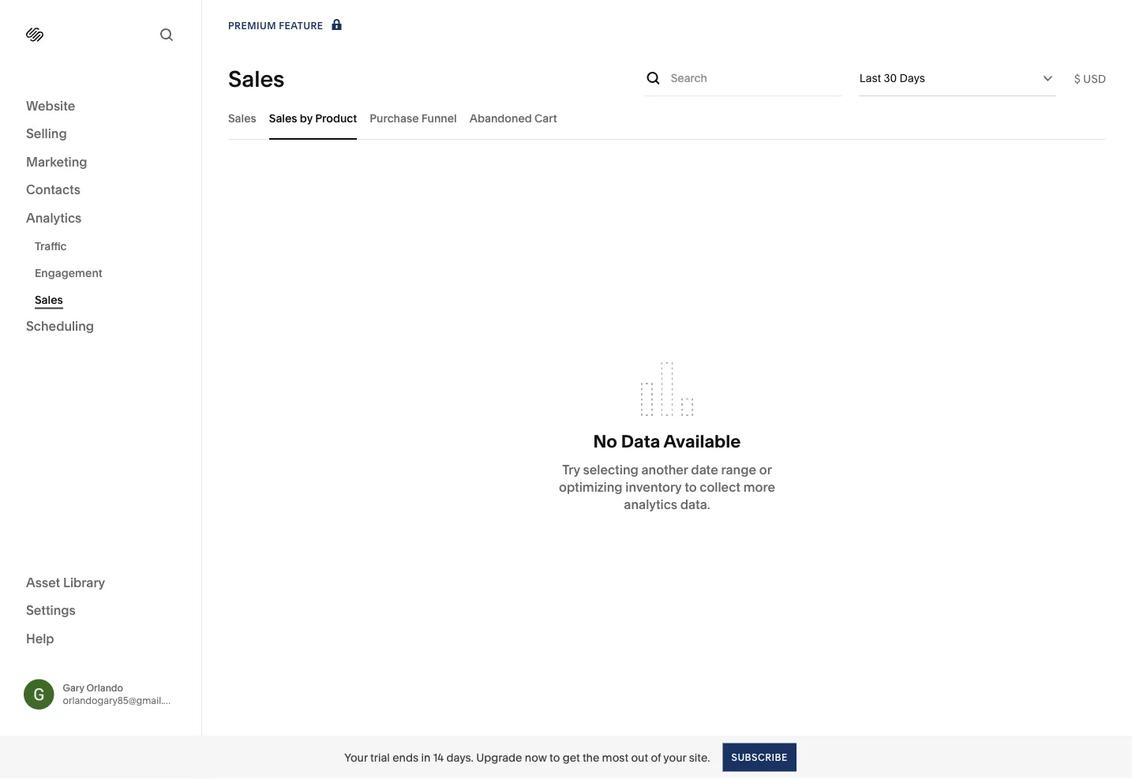 Task type: describe. For each thing, give the bounding box(es) containing it.
scheduling
[[26, 319, 94, 334]]

of
[[651, 751, 661, 765]]

days
[[900, 71, 926, 85]]

abandoned cart
[[470, 111, 557, 125]]

Search field
[[671, 70, 817, 87]]

contacts
[[26, 182, 81, 197]]

optimizing
[[559, 480, 623, 495]]

out
[[632, 751, 649, 765]]

sales by product button
[[269, 96, 357, 140]]

purchase funnel button
[[370, 96, 457, 140]]

upgrade
[[476, 751, 523, 765]]

orlando
[[86, 683, 123, 694]]

asset
[[26, 575, 60, 591]]

settings
[[26, 603, 76, 619]]

in
[[421, 751, 431, 765]]

selecting
[[583, 462, 639, 478]]

marketing link
[[26, 153, 175, 172]]

sales link
[[35, 286, 184, 313]]

$
[[1075, 72, 1081, 85]]

subscribe button
[[723, 744, 797, 772]]

14
[[433, 751, 444, 765]]

purchase funnel
[[370, 111, 457, 125]]

analytics
[[624, 497, 678, 512]]

site.
[[689, 751, 711, 765]]

last
[[860, 71, 882, 85]]

help link
[[26, 630, 54, 648]]

product
[[315, 111, 357, 125]]

get
[[563, 751, 580, 765]]

settings link
[[26, 602, 175, 621]]

date
[[692, 462, 719, 478]]

abandoned cart button
[[470, 96, 557, 140]]

traffic
[[35, 239, 67, 253]]

website link
[[26, 97, 175, 116]]

asset library link
[[26, 574, 175, 593]]

analytics link
[[26, 209, 175, 228]]

funnel
[[422, 111, 457, 125]]

marketing
[[26, 154, 87, 169]]

gary
[[63, 683, 84, 694]]

try
[[563, 462, 580, 478]]

sales by product
[[269, 111, 357, 125]]

inventory
[[626, 480, 682, 495]]

help
[[26, 631, 54, 647]]

your
[[664, 751, 687, 765]]

your
[[345, 751, 368, 765]]



Task type: vqa. For each thing, say whether or not it's contained in the screenshot.
Asset Library link
yes



Task type: locate. For each thing, give the bounding box(es) containing it.
to
[[685, 480, 697, 495], [550, 751, 560, 765]]

website
[[26, 98, 75, 113]]

range
[[722, 462, 757, 478]]

asset library
[[26, 575, 105, 591]]

to for now
[[550, 751, 560, 765]]

collect
[[700, 480, 741, 495]]

traffic link
[[35, 233, 184, 260]]

more
[[744, 480, 776, 495]]

scheduling link
[[26, 318, 175, 337]]

orlandogary85@gmail.com
[[63, 695, 183, 707]]

usd
[[1084, 72, 1107, 85]]

days.
[[447, 751, 474, 765]]

another
[[642, 462, 689, 478]]

engagement
[[35, 266, 102, 280]]

to left get
[[550, 751, 560, 765]]

or
[[760, 462, 772, 478]]

last 30 days button
[[860, 61, 1058, 96]]

tab list
[[228, 96, 1107, 140]]

premium
[[228, 20, 276, 32]]

1 vertical spatial to
[[550, 751, 560, 765]]

selling
[[26, 126, 67, 141]]

trial
[[371, 751, 390, 765]]

most
[[602, 751, 629, 765]]

0 vertical spatial to
[[685, 480, 697, 495]]

tab list containing sales
[[228, 96, 1107, 140]]

last 30 days
[[860, 71, 926, 85]]

gary orlando orlandogary85@gmail.com
[[63, 683, 183, 707]]

data.
[[681, 497, 711, 512]]

analytics
[[26, 210, 82, 226]]

available
[[664, 431, 741, 452]]

to for inventory
[[685, 480, 697, 495]]

to up "data."
[[685, 480, 697, 495]]

subscribe
[[732, 752, 788, 764]]

selling link
[[26, 125, 175, 144]]

premium feature
[[228, 20, 324, 32]]

data
[[622, 431, 661, 452]]

contacts link
[[26, 181, 175, 200]]

abandoned
[[470, 111, 532, 125]]

sales button
[[228, 96, 257, 140]]

feature
[[279, 20, 324, 32]]

no data available
[[594, 431, 741, 452]]

30
[[884, 71, 897, 85]]

1 horizontal spatial to
[[685, 480, 697, 495]]

0 horizontal spatial to
[[550, 751, 560, 765]]

to inside try selecting another date range or optimizing inventory to collect more analytics data.
[[685, 480, 697, 495]]

the
[[583, 751, 600, 765]]

now
[[525, 751, 547, 765]]

library
[[63, 575, 105, 591]]

cart
[[535, 111, 557, 125]]

$ usd
[[1075, 72, 1107, 85]]

try selecting another date range or optimizing inventory to collect more analytics data.
[[559, 462, 776, 512]]

by
[[300, 111, 313, 125]]

no
[[594, 431, 618, 452]]

purchase
[[370, 111, 419, 125]]

your trial ends in 14 days. upgrade now to get the most out of your site.
[[345, 751, 711, 765]]

sales
[[228, 65, 285, 92], [228, 111, 257, 125], [269, 111, 297, 125], [35, 293, 63, 307]]

ends
[[393, 751, 419, 765]]

engagement link
[[35, 260, 184, 286]]

sales inside button
[[269, 111, 297, 125]]

premium feature button
[[228, 17, 346, 35]]



